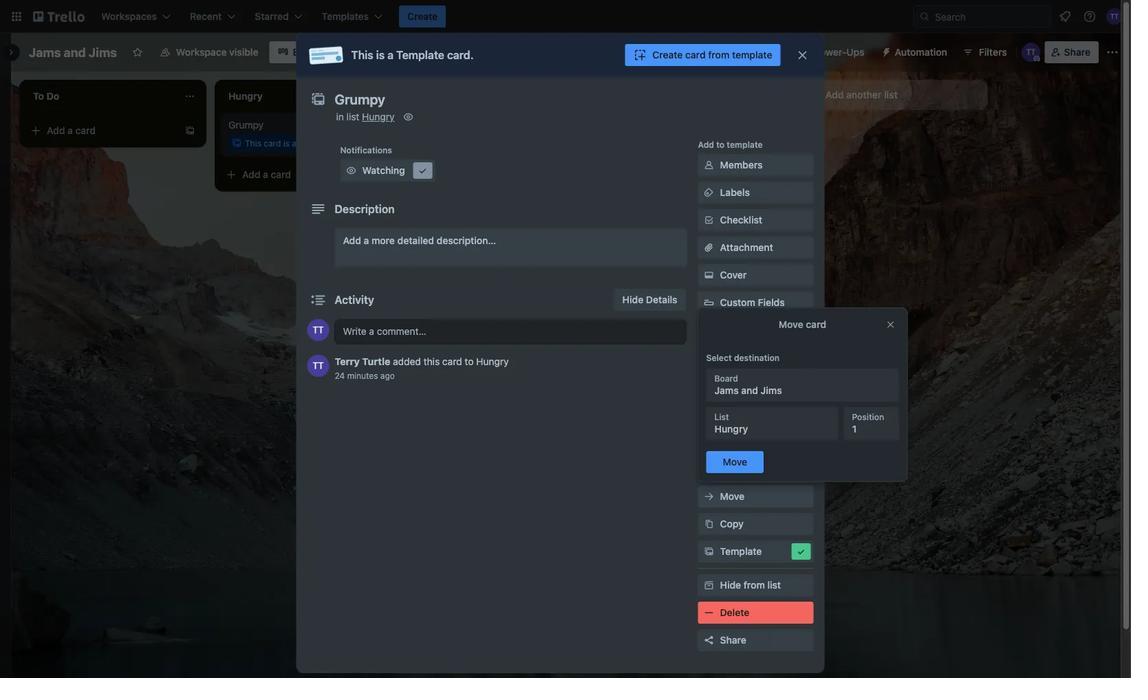Task type: vqa. For each thing, say whether or not it's contained in the screenshot.
and in the "Board Jams and Jims"
yes



Task type: describe. For each thing, give the bounding box(es) containing it.
this card is a template.
[[245, 138, 335, 148]]

jams inside jams and jims text box
[[29, 45, 61, 60]]

template inside button
[[720, 546, 762, 557]]

0 horizontal spatial is
[[283, 138, 290, 148]]

delete
[[720, 607, 749, 619]]

checklist
[[720, 214, 762, 226]]

automation inside button
[[895, 46, 947, 58]]

list hungry
[[715, 412, 748, 435]]

create card from template
[[652, 49, 772, 61]]

add a card button for create from template… image
[[25, 120, 179, 142]]

2 horizontal spatial terry turtle (terryturtle) image
[[1106, 8, 1123, 25]]

fields
[[758, 297, 785, 308]]

custom fields button
[[698, 296, 814, 310]]

sm image inside template button
[[794, 545, 808, 559]]

template button
[[698, 541, 814, 563]]

add power-ups
[[720, 352, 791, 363]]

0 horizontal spatial ups
[[727, 332, 743, 342]]

card inside button
[[685, 49, 706, 61]]

create button
[[399, 6, 446, 28]]

24
[[335, 371, 345, 380]]

2 vertical spatial terry turtle (terryturtle) image
[[307, 319, 329, 341]]

show menu image
[[1106, 45, 1119, 59]]

ups inside power-ups button
[[846, 46, 865, 58]]

hungry inside "terry turtle added this card to hungry 24 minutes ago"
[[476, 356, 509, 367]]

board jams and jims
[[715, 374, 782, 396]]

share for the bottommost the "share" button
[[720, 635, 746, 646]]

visible
[[229, 46, 258, 58]]

idea
[[785, 408, 805, 420]]

primary element
[[0, 0, 1131, 33]]

button
[[741, 436, 771, 447]]

this for this card is a template.
[[245, 138, 261, 148]]

watching button
[[340, 160, 435, 182]]

copy
[[720, 518, 744, 530]]

add a more detailed description… link
[[335, 228, 687, 267]]

star or unstar board image
[[132, 47, 143, 58]]

position 1
[[852, 412, 884, 435]]

custom
[[720, 297, 755, 308]]

1 vertical spatial power-ups
[[698, 332, 743, 342]]

board for board jams and jims
[[715, 374, 738, 383]]

members link
[[698, 154, 814, 176]]

hide for hide details
[[622, 294, 643, 305]]

create card from template button
[[625, 44, 781, 66]]

description…
[[437, 235, 496, 246]]

Search field
[[930, 6, 1051, 27]]

create from template… image
[[380, 169, 391, 180]]

attachment
[[720, 242, 773, 253]]

select destination
[[706, 353, 780, 363]]

detailed
[[397, 235, 434, 246]]

add button
[[720, 436, 771, 447]]

add a card for create from template… icon
[[242, 169, 291, 180]]

terry turtle added this card to hungry 24 minutes ago
[[335, 356, 509, 380]]

1 vertical spatial list
[[346, 111, 359, 122]]

mark
[[720, 408, 743, 420]]

hide details
[[622, 294, 677, 305]]

ups inside add power-ups link
[[773, 352, 791, 363]]

move for move card
[[779, 319, 803, 330]]

sm image for hide from list
[[702, 579, 716, 592]]

sm image for template
[[702, 545, 716, 559]]

more
[[372, 235, 395, 246]]

sm image for labels
[[702, 186, 716, 200]]

move link
[[698, 486, 814, 508]]

2 horizontal spatial hungry
[[715, 423, 748, 435]]

1 horizontal spatial share button
[[1045, 41, 1099, 63]]

24 minutes ago link
[[335, 371, 395, 380]]

jams and jims
[[29, 45, 117, 60]]

this for this is a template card.
[[351, 49, 373, 62]]

board link
[[269, 41, 328, 63]]

share for right the "share" button
[[1064, 46, 1091, 58]]

list for hide from list
[[767, 580, 781, 591]]

turtle
[[362, 356, 390, 367]]

power- inside button
[[814, 46, 846, 58]]

template inside button
[[732, 49, 772, 61]]

create for create
[[407, 11, 438, 22]]

labels
[[720, 187, 750, 198]]

sm image right hungry link
[[401, 110, 415, 124]]

add another list button
[[801, 80, 988, 110]]

create from template… image
[[184, 125, 195, 136]]

minutes
[[347, 371, 378, 380]]

add a card for create from template… image
[[47, 125, 96, 136]]

create for create card from template
[[652, 49, 683, 61]]

open information menu image
[[1083, 10, 1097, 23]]

jims inside board jams and jims
[[761, 385, 782, 396]]

terry
[[335, 356, 360, 367]]

grumpy
[[228, 119, 264, 131]]

board for board
[[293, 46, 320, 58]]

hide from list
[[720, 580, 781, 591]]

sm image right create from template… icon
[[416, 164, 430, 178]]

hide details link
[[614, 289, 686, 311]]

Write a comment text field
[[335, 319, 687, 344]]

automation button
[[876, 41, 955, 63]]

notifications
[[340, 145, 392, 155]]

sm image for checklist
[[702, 213, 716, 227]]

search image
[[919, 11, 930, 22]]

switch to… image
[[10, 10, 23, 23]]

actions
[[698, 471, 729, 481]]

added
[[393, 356, 421, 367]]

filters
[[979, 46, 1007, 58]]



Task type: locate. For each thing, give the bounding box(es) containing it.
0 vertical spatial power-ups
[[814, 46, 865, 58]]

card inside "terry turtle added this card to hungry 24 minutes ago"
[[442, 356, 462, 367]]

1 vertical spatial and
[[741, 385, 758, 396]]

sm image inside the hide from list link
[[702, 579, 716, 592]]

sm image down copy link
[[794, 545, 808, 559]]

1 horizontal spatial power-
[[741, 352, 773, 363]]

sm image
[[876, 41, 895, 61], [401, 110, 415, 124], [702, 158, 716, 172], [702, 490, 716, 504], [702, 517, 716, 531], [794, 545, 808, 559], [702, 579, 716, 592]]

destination
[[734, 353, 780, 363]]

sm image down notifications
[[344, 164, 358, 178]]

ups
[[846, 46, 865, 58], [727, 332, 743, 342], [773, 352, 791, 363]]

share button down delete link
[[698, 630, 814, 652]]

share button down 0 notifications icon
[[1045, 41, 1099, 63]]

jims up good
[[761, 385, 782, 396]]

move for move
[[720, 491, 745, 502]]

1 horizontal spatial this
[[351, 49, 373, 62]]

in
[[336, 111, 344, 122]]

1 vertical spatial ups
[[727, 332, 743, 342]]

hungry
[[362, 111, 395, 122], [476, 356, 509, 367], [715, 423, 748, 435]]

sm image for automation
[[876, 41, 895, 61]]

1 horizontal spatial template
[[720, 546, 762, 557]]

add power-ups link
[[698, 347, 814, 369]]

0 vertical spatial create
[[407, 11, 438, 22]]

this is a template card.
[[351, 49, 474, 62]]

filters button
[[958, 41, 1011, 63]]

power- up the 'add another list'
[[814, 46, 846, 58]]

add to template
[[698, 140, 763, 149]]

0 horizontal spatial jims
[[89, 45, 117, 60]]

this
[[424, 356, 440, 367]]

1 vertical spatial move
[[720, 491, 745, 502]]

power-ups up the 'add another list'
[[814, 46, 865, 58]]

0 vertical spatial move
[[779, 319, 803, 330]]

and left star or unstar board image
[[64, 45, 86, 60]]

jims left star or unstar board image
[[89, 45, 117, 60]]

1 horizontal spatial add a card button
[[220, 164, 374, 186]]

add button button
[[698, 431, 814, 453]]

power-ups button
[[787, 41, 873, 63]]

0 vertical spatial board
[[293, 46, 320, 58]]

sm image for cover
[[702, 268, 716, 282]]

1 vertical spatial share
[[720, 635, 746, 646]]

0 vertical spatial hide
[[622, 294, 643, 305]]

add another list
[[826, 89, 898, 100]]

custom fields
[[720, 297, 785, 308]]

to
[[716, 140, 725, 149], [465, 356, 474, 367]]

0 vertical spatial list
[[884, 89, 898, 100]]

None text field
[[328, 87, 782, 111]]

sm image up add another list button
[[876, 41, 895, 61]]

sm image inside move link
[[702, 490, 716, 504]]

cover link
[[698, 264, 814, 286]]

in list hungry
[[336, 111, 395, 122]]

list
[[715, 412, 729, 422]]

attachment button
[[698, 237, 814, 259]]

0 vertical spatial this
[[351, 49, 373, 62]]

hungry down mark
[[715, 423, 748, 435]]

1 horizontal spatial hungry
[[476, 356, 509, 367]]

list up delete link
[[767, 580, 781, 591]]

sm image down add to template on the top of the page
[[702, 158, 716, 172]]

template down create button
[[396, 49, 444, 62]]

sm image for move
[[702, 490, 716, 504]]

hide inside hide details link
[[622, 294, 643, 305]]

ups down move card
[[773, 352, 791, 363]]

sm image left labels
[[702, 186, 716, 200]]

list for add another list
[[884, 89, 898, 100]]

add a card button for create from template… icon
[[220, 164, 374, 186]]

1 vertical spatial jams
[[715, 385, 739, 396]]

jims
[[89, 45, 117, 60], [761, 385, 782, 396]]

0 horizontal spatial power-
[[698, 332, 727, 342]]

1 horizontal spatial jams
[[715, 385, 739, 396]]

1 horizontal spatial share
[[1064, 46, 1091, 58]]

0 horizontal spatial create
[[407, 11, 438, 22]]

1 horizontal spatial from
[[744, 580, 765, 591]]

sm image inside "checklist" link
[[702, 213, 716, 227]]

workspace visible
[[176, 46, 258, 58]]

template.
[[299, 138, 335, 148]]

add a card
[[47, 125, 96, 136], [242, 169, 291, 180]]

1 vertical spatial power-
[[698, 332, 727, 342]]

1 horizontal spatial add a card
[[242, 169, 291, 180]]

grumpy link
[[228, 118, 388, 132]]

board left customize views icon on the left of page
[[293, 46, 320, 58]]

members
[[720, 159, 763, 171]]

details
[[646, 294, 677, 305]]

0 horizontal spatial terry turtle (terryturtle) image
[[307, 319, 329, 341]]

from
[[708, 49, 730, 61], [744, 580, 765, 591]]

0 vertical spatial terry turtle (terryturtle) image
[[1106, 8, 1123, 25]]

customize views image
[[335, 45, 349, 59]]

0 horizontal spatial to
[[465, 356, 474, 367]]

is down grumpy link on the top of the page
[[283, 138, 290, 148]]

mark as good idea button
[[698, 403, 814, 425]]

terry turtle (terryturtle) image right filters at the right top of page
[[1022, 43, 1041, 62]]

jims inside jams and jims text box
[[89, 45, 117, 60]]

to up members
[[716, 140, 725, 149]]

0 vertical spatial from
[[708, 49, 730, 61]]

board inside board jams and jims
[[715, 374, 738, 383]]

another
[[846, 89, 882, 100]]

sm image for delete
[[702, 606, 716, 620]]

move down fields
[[779, 319, 803, 330]]

sm image
[[344, 164, 358, 178], [416, 164, 430, 178], [702, 186, 716, 200], [702, 213, 716, 227], [702, 268, 716, 282], [702, 545, 716, 559], [702, 606, 716, 620]]

sm image left delete
[[702, 606, 716, 620]]

delete link
[[698, 602, 814, 624]]

0 vertical spatial jams
[[29, 45, 61, 60]]

sm image left copy
[[702, 517, 716, 531]]

sm image inside delete link
[[702, 606, 716, 620]]

automation up mark
[[698, 387, 745, 397]]

hide from list link
[[698, 575, 814, 597]]

2 horizontal spatial power-
[[814, 46, 846, 58]]

jams
[[29, 45, 61, 60], [715, 385, 739, 396]]

workspace
[[176, 46, 227, 58]]

power-ups inside button
[[814, 46, 865, 58]]

1 vertical spatial create
[[652, 49, 683, 61]]

0 horizontal spatial power-ups
[[698, 332, 743, 342]]

as
[[745, 408, 756, 420]]

2 vertical spatial ups
[[773, 352, 791, 363]]

move up copy
[[720, 491, 745, 502]]

is right customize views icon on the left of page
[[376, 49, 385, 62]]

add a card button
[[25, 120, 179, 142], [220, 164, 374, 186]]

0 vertical spatial jims
[[89, 45, 117, 60]]

template down copy
[[720, 546, 762, 557]]

copy link
[[698, 513, 814, 535]]

card.
[[447, 49, 474, 62]]

2 horizontal spatial list
[[884, 89, 898, 100]]

0 vertical spatial automation
[[895, 46, 947, 58]]

0 horizontal spatial list
[[346, 111, 359, 122]]

move
[[779, 319, 803, 330], [720, 491, 745, 502]]

hide for hide from list
[[720, 580, 741, 591]]

1 vertical spatial jims
[[761, 385, 782, 396]]

0 vertical spatial power-
[[814, 46, 846, 58]]

checklist link
[[698, 209, 814, 231]]

move card
[[779, 319, 826, 330]]

sm image inside automation button
[[876, 41, 895, 61]]

cover
[[720, 269, 747, 281]]

description
[[335, 203, 395, 216]]

0 horizontal spatial move
[[720, 491, 745, 502]]

1 vertical spatial share button
[[698, 630, 814, 652]]

1 vertical spatial automation
[[698, 387, 745, 397]]

1 vertical spatial terry turtle (terryturtle) image
[[1022, 43, 1041, 62]]

0 vertical spatial add a card button
[[25, 120, 179, 142]]

0 horizontal spatial hide
[[622, 294, 643, 305]]

list inside button
[[884, 89, 898, 100]]

1 horizontal spatial hide
[[720, 580, 741, 591]]

0 notifications image
[[1057, 8, 1073, 25]]

1 horizontal spatial to
[[716, 140, 725, 149]]

position
[[852, 412, 884, 422]]

0 horizontal spatial and
[[64, 45, 86, 60]]

1 vertical spatial add a card
[[242, 169, 291, 180]]

1 vertical spatial template
[[720, 546, 762, 557]]

list right in
[[346, 111, 359, 122]]

2 vertical spatial list
[[767, 580, 781, 591]]

ago
[[380, 371, 395, 380]]

share down delete
[[720, 635, 746, 646]]

0 horizontal spatial this
[[245, 138, 261, 148]]

1 horizontal spatial list
[[767, 580, 781, 591]]

hide left details
[[622, 294, 643, 305]]

0 horizontal spatial share
[[720, 635, 746, 646]]

select
[[706, 353, 732, 363]]

0 vertical spatial hungry
[[362, 111, 395, 122]]

sm image inside cover link
[[702, 268, 716, 282]]

2 horizontal spatial ups
[[846, 46, 865, 58]]

add a more detailed description…
[[343, 235, 496, 246]]

and
[[64, 45, 86, 60], [741, 385, 758, 396]]

activity
[[335, 293, 374, 307]]

Board name text field
[[22, 41, 124, 63]]

list
[[884, 89, 898, 100], [346, 111, 359, 122], [767, 580, 781, 591]]

sm image left checklist
[[702, 213, 716, 227]]

and inside board jams and jims
[[741, 385, 758, 396]]

sm image inside labels 'link'
[[702, 186, 716, 200]]

1 vertical spatial template
[[727, 140, 763, 149]]

2 vertical spatial power-
[[741, 352, 773, 363]]

terry turtle (terryturtle) image up terry turtle (terryturtle) image on the left bottom of page
[[307, 319, 329, 341]]

1 vertical spatial hungry
[[476, 356, 509, 367]]

share
[[1064, 46, 1091, 58], [720, 635, 746, 646]]

power- up board jams and jims
[[741, 352, 773, 363]]

0 vertical spatial add a card
[[47, 125, 96, 136]]

hungry up notifications
[[362, 111, 395, 122]]

sm image down copy link
[[702, 545, 716, 559]]

to right this at the left of page
[[465, 356, 474, 367]]

and up as at the right of page
[[741, 385, 758, 396]]

0 horizontal spatial share button
[[698, 630, 814, 652]]

1 horizontal spatial create
[[652, 49, 683, 61]]

0 horizontal spatial jams
[[29, 45, 61, 60]]

to inside "terry turtle added this card to hungry 24 minutes ago"
[[465, 356, 474, 367]]

and inside jams and jims text box
[[64, 45, 86, 60]]

0 vertical spatial ups
[[846, 46, 865, 58]]

1 horizontal spatial ups
[[773, 352, 791, 363]]

0 horizontal spatial automation
[[698, 387, 745, 397]]

automation
[[895, 46, 947, 58], [698, 387, 745, 397]]

automation down the search image
[[895, 46, 947, 58]]

card
[[685, 49, 706, 61], [75, 125, 96, 136], [264, 138, 281, 148], [271, 169, 291, 180], [806, 319, 826, 330], [442, 356, 462, 367]]

is
[[376, 49, 385, 62], [283, 138, 290, 148]]

terry turtle (terryturtle) image
[[1106, 8, 1123, 25], [1022, 43, 1041, 62], [307, 319, 329, 341]]

0 vertical spatial template
[[396, 49, 444, 62]]

list right another
[[884, 89, 898, 100]]

1 horizontal spatial board
[[715, 374, 738, 383]]

0 vertical spatial share
[[1064, 46, 1091, 58]]

jams inside board jams and jims
[[715, 385, 739, 396]]

sm image inside copy link
[[702, 517, 716, 531]]

create inside button
[[407, 11, 438, 22]]

1 horizontal spatial terry turtle (terryturtle) image
[[1022, 43, 1041, 62]]

sm image inside template button
[[702, 545, 716, 559]]

terry turtle (terryturtle) image
[[307, 355, 329, 377]]

hungry down the write a comment text box
[[476, 356, 509, 367]]

sm image left "hide from list"
[[702, 579, 716, 592]]

1 horizontal spatial automation
[[895, 46, 947, 58]]

0 vertical spatial is
[[376, 49, 385, 62]]

template
[[732, 49, 772, 61], [727, 140, 763, 149]]

power- up select
[[698, 332, 727, 342]]

0 horizontal spatial hungry
[[362, 111, 395, 122]]

good
[[758, 408, 783, 420]]

labels link
[[698, 182, 814, 204]]

hide
[[622, 294, 643, 305], [720, 580, 741, 591]]

sm image inside members link
[[702, 158, 716, 172]]

share button
[[1045, 41, 1099, 63], [698, 630, 814, 652]]

1 vertical spatial is
[[283, 138, 290, 148]]

this down grumpy
[[245, 138, 261, 148]]

None submit
[[706, 451, 764, 473]]

this
[[351, 49, 373, 62], [245, 138, 261, 148]]

ups up select destination
[[727, 332, 743, 342]]

share left 'show menu' icon
[[1064, 46, 1091, 58]]

1 horizontal spatial jims
[[761, 385, 782, 396]]

0 horizontal spatial board
[[293, 46, 320, 58]]

0 horizontal spatial add a card button
[[25, 120, 179, 142]]

sm image down actions
[[702, 490, 716, 504]]

power-ups up select
[[698, 332, 743, 342]]

create
[[407, 11, 438, 22], [652, 49, 683, 61]]

sm image for members
[[702, 158, 716, 172]]

board down select
[[715, 374, 738, 383]]

from inside button
[[708, 49, 730, 61]]

hungry link
[[362, 111, 395, 122]]

0 horizontal spatial add a card
[[47, 125, 96, 136]]

1 horizontal spatial and
[[741, 385, 758, 396]]

sm image for copy
[[702, 517, 716, 531]]

this right customize views icon on the left of page
[[351, 49, 373, 62]]

2 vertical spatial hungry
[[715, 423, 748, 435]]

1 vertical spatial this
[[245, 138, 261, 148]]

0 vertical spatial to
[[716, 140, 725, 149]]

1 vertical spatial hide
[[720, 580, 741, 591]]

1 horizontal spatial power-ups
[[814, 46, 865, 58]]

ups up the 'add another list'
[[846, 46, 865, 58]]

1 vertical spatial to
[[465, 356, 474, 367]]

terry turtle (terryturtle) image right 'open information menu' "image"
[[1106, 8, 1123, 25]]

1 vertical spatial from
[[744, 580, 765, 591]]

1 vertical spatial board
[[715, 374, 738, 383]]

0 horizontal spatial from
[[708, 49, 730, 61]]

sm image left cover
[[702, 268, 716, 282]]

1 vertical spatial add a card button
[[220, 164, 374, 186]]

1
[[852, 423, 857, 435]]

0 horizontal spatial template
[[396, 49, 444, 62]]

create inside button
[[652, 49, 683, 61]]

sm image for watching
[[344, 164, 358, 178]]

0 vertical spatial and
[[64, 45, 86, 60]]

watching
[[362, 165, 405, 176]]

mark as good idea
[[720, 408, 805, 420]]

1 horizontal spatial move
[[779, 319, 803, 330]]

0 vertical spatial template
[[732, 49, 772, 61]]

hide up delete
[[720, 580, 741, 591]]

workspace visible button
[[151, 41, 267, 63]]



